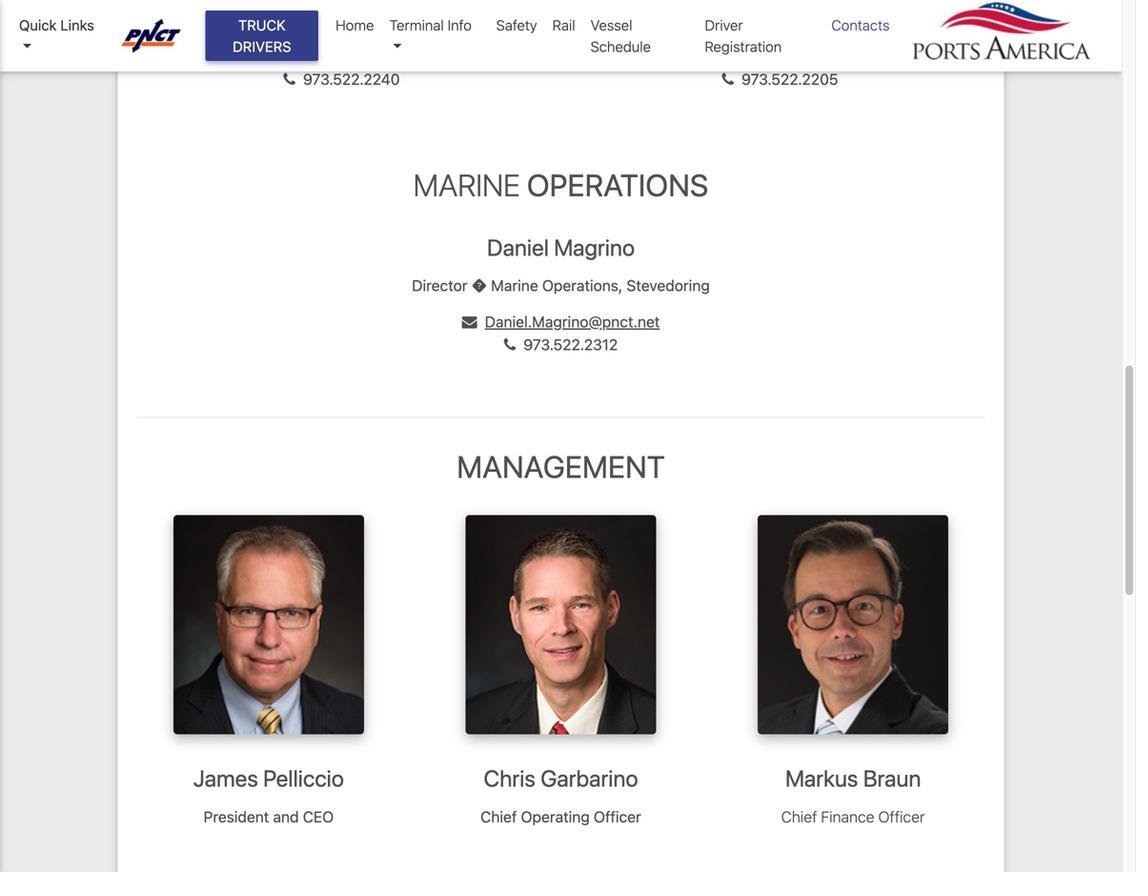 Task type: vqa. For each thing, say whether or not it's contained in the screenshot.
CORPORATE on the right of page
no



Task type: locate. For each thing, give the bounding box(es) containing it.
2 chief from the left
[[782, 808, 818, 826]]

director
[[412, 277, 468, 295]]

1 officer from the left
[[594, 808, 642, 826]]

marcus braun image
[[758, 516, 949, 735]]

rail up registration
[[720, 11, 744, 29]]

driver registration
[[705, 17, 782, 55]]

1 vertical spatial marine
[[491, 277, 538, 295]]

officer down braun
[[879, 808, 926, 826]]

1 horizontal spatial chief
[[782, 808, 818, 826]]

ceo
[[303, 808, 334, 826]]

truck drivers link
[[206, 10, 319, 61]]

william.gannon@pnct.net link
[[241, 47, 442, 65]]

0 horizontal spatial phone image
[[284, 72, 296, 87]]

973.522.2205
[[742, 70, 839, 88]]

1 horizontal spatial envelope image
[[705, 49, 720, 64]]

0 vertical spatial phone image
[[284, 72, 296, 87]]

2 officer from the left
[[879, 808, 926, 826]]

vessel
[[591, 17, 633, 33]]

rail
[[720, 11, 744, 29], [553, 17, 576, 33]]

vessel schedule
[[591, 17, 651, 55]]

truck
[[238, 17, 286, 33]]

contacts
[[832, 17, 890, 33]]

0 horizontal spatial manager
[[355, 11, 415, 29]]

phone image
[[722, 72, 734, 87]]

james
[[193, 765, 258, 792]]

home link
[[328, 7, 382, 43]]

officer for garbarino
[[594, 808, 642, 826]]

0 horizontal spatial chief
[[481, 808, 517, 826]]

marine up daniel
[[414, 167, 520, 203]]

1 horizontal spatial manager
[[781, 11, 841, 29]]

envelope image inside pnct.rail@pnct.net link
[[705, 49, 720, 64]]

1 manager from the left
[[355, 11, 415, 29]]

973.522.2240 link
[[284, 70, 400, 88]]

1 envelope image from the left
[[241, 49, 257, 64]]

stevedoring
[[627, 277, 710, 295]]

phone image inside 973.522.2312 link
[[504, 337, 516, 353]]

marine right �
[[491, 277, 538, 295]]

drivers
[[233, 38, 291, 55]]

chief operating officer
[[481, 808, 642, 826]]

rail ops manager
[[720, 11, 841, 29]]

pelliccio
[[263, 765, 344, 792]]

chief
[[481, 808, 517, 826], [782, 808, 818, 826]]

envelope image for william.gannon@pnct.net
[[241, 49, 257, 64]]

officer down garbarino at bottom
[[594, 808, 642, 826]]

rail right safety link
[[553, 17, 576, 33]]

phone image for 973.522.2312
[[504, 337, 516, 353]]

1 horizontal spatial rail
[[720, 11, 744, 29]]

�
[[472, 277, 487, 295]]

chris garbarino
[[484, 765, 638, 792]]

envelope image inside william.gannon@pnct.net link
[[241, 49, 257, 64]]

1 vertical spatial phone image
[[504, 337, 516, 353]]

chief finance officer
[[782, 808, 926, 826]]

1 horizontal spatial officer
[[879, 808, 926, 826]]

envelope image down truck
[[241, 49, 257, 64]]

chris
[[484, 765, 536, 792]]

and
[[273, 808, 299, 826]]

contacts link
[[824, 7, 898, 43]]

1 horizontal spatial phone image
[[504, 337, 516, 353]]

william.gannon@pnct.net
[[264, 47, 442, 65]]

envelope image
[[241, 49, 257, 64], [705, 49, 720, 64]]

driver
[[705, 17, 744, 33]]

links
[[60, 17, 94, 33]]

chief down chris
[[481, 808, 517, 826]]

pnct.rail@pnct.net
[[728, 47, 856, 65]]

ops
[[748, 11, 777, 29]]

marine operations
[[414, 167, 709, 203]]

chief down markus
[[782, 808, 818, 826]]

phone image down daniel.magrino@pnct.net link
[[504, 337, 516, 353]]

2 envelope image from the left
[[705, 49, 720, 64]]

phone image
[[284, 72, 296, 87], [504, 337, 516, 353]]

operations
[[527, 167, 709, 203]]

garbarino
[[541, 765, 638, 792]]

president and ceo
[[204, 808, 334, 826]]

safety
[[496, 17, 537, 33]]

finance
[[821, 808, 875, 826]]

safety link
[[489, 7, 545, 43]]

terminal info link
[[382, 7, 489, 65]]

terminal info
[[389, 17, 472, 33]]

973.522.2240
[[303, 70, 400, 88]]

0 vertical spatial marine
[[414, 167, 520, 203]]

envelope image down the driver
[[705, 49, 720, 64]]

0 horizontal spatial officer
[[594, 808, 642, 826]]

manager
[[355, 11, 415, 29], [781, 11, 841, 29]]

0 horizontal spatial rail
[[553, 17, 576, 33]]

phone image for 973.522.2240
[[284, 72, 296, 87]]

daniel.magrino@pnct.net
[[485, 313, 660, 331]]

phone image inside 973.522.2240 'link'
[[284, 72, 296, 87]]

1 chief from the left
[[481, 808, 517, 826]]

officer
[[594, 808, 642, 826], [879, 808, 926, 826]]

0 horizontal spatial envelope image
[[241, 49, 257, 64]]

marine
[[414, 167, 520, 203], [491, 277, 538, 295]]

973.522.2312 link
[[504, 335, 618, 354]]

973.522.2205 link
[[722, 70, 839, 88]]

phone image down drivers
[[284, 72, 296, 87]]



Task type: describe. For each thing, give the bounding box(es) containing it.
reefer/m&r manager
[[268, 11, 415, 29]]

president
[[204, 808, 269, 826]]

vessel schedule link
[[583, 7, 697, 65]]

operations,
[[542, 277, 623, 295]]

management
[[457, 448, 665, 485]]

schedule
[[591, 38, 651, 55]]

officer for braun
[[879, 808, 926, 826]]

markus
[[786, 765, 859, 792]]

973.522.2312
[[524, 335, 618, 354]]

pnct.rail@pnct.net link
[[705, 47, 856, 65]]

quick links
[[19, 17, 94, 33]]

daniel.magrino@pnct.net link
[[462, 313, 660, 331]]

rail link
[[545, 7, 583, 43]]

daniel magrino
[[487, 234, 635, 261]]

terminal
[[389, 17, 444, 33]]

chris garbarino image
[[466, 516, 657, 735]]

daniel
[[487, 234, 549, 261]]

james pelliccio image
[[173, 516, 364, 735]]

markus braun
[[786, 765, 921, 792]]

truck drivers
[[233, 17, 291, 55]]

rail for rail ops manager
[[720, 11, 744, 29]]

director � marine operations, stevedoring
[[412, 277, 710, 295]]

driver registration link
[[697, 7, 824, 65]]

quick
[[19, 17, 57, 33]]

braun
[[864, 765, 921, 792]]

2 manager from the left
[[781, 11, 841, 29]]

envelope image
[[462, 314, 477, 330]]

chief for markus braun
[[782, 808, 818, 826]]

registration
[[705, 38, 782, 55]]

envelope image for pnct.rail@pnct.net
[[705, 49, 720, 64]]

magrino
[[554, 234, 635, 261]]

chief for chris garbarino
[[481, 808, 517, 826]]

reefer/m&r
[[268, 11, 351, 29]]

james pelliccio
[[193, 765, 344, 792]]

rail for rail
[[553, 17, 576, 33]]

quick links link
[[19, 14, 103, 57]]

operating
[[521, 808, 590, 826]]

info
[[448, 17, 472, 33]]

home
[[336, 17, 374, 33]]



